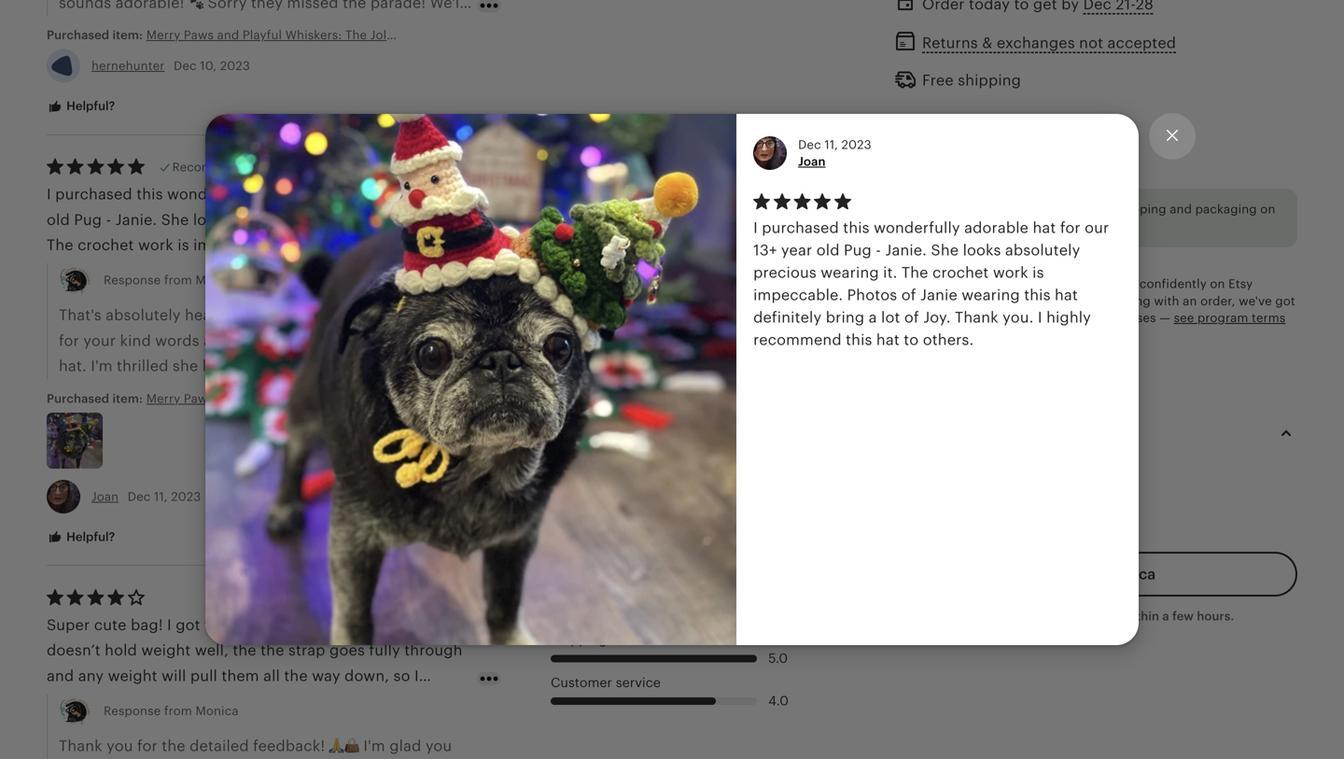 Task type: vqa. For each thing, say whether or not it's contained in the screenshot.
Boots link
no



Task type: describe. For each thing, give the bounding box(es) containing it.
others. for i purchased this wonderfully adorable hat for our 13+ year old pug - janie.  she looks absolutely precious wearing it.  the crochet work is impeccable.  photos of janie wearing this hat definitely bring a lot of joy.  thank you. i highly recommend this hat to others.
[[923, 332, 974, 348]]

lots
[[413, 358, 439, 375]]

and inside etsy offsets carbon emissions from shipping and packaging on this purchase.
[[1170, 202, 1193, 216]]

an
[[1183, 294, 1198, 308]]

lot for i purchased this wonderfully adorable hat for our 13+ year old pug - janie.  she looks absolutely precious wearing it.  the crochet work is impeccable.  photos of janie wearing this hat definitely bring a lot of joy.  thank you. i highly recommend this hat to others.
[[882, 309, 901, 326]]

you. for i purchased this wonderfully adorable hat for our 13+ year old pug - janie.  she looks absolutely precious wearing it. the crochet work is impeccable.  photos of janie wearing this hat definitely bring a lot of joy.  thank you. i highly recommend this hat to others.
[[354, 262, 385, 279]]

knowing
[[951, 294, 1001, 308]]

of up heartwarming
[[256, 262, 271, 279]]

got
[[1276, 294, 1296, 308]]

1 monica from the top
[[196, 273, 239, 287]]

carbon
[[977, 202, 1019, 216]]

if
[[1004, 294, 1012, 308]]

packaging
[[1196, 202, 1258, 216]]

photos for i purchased this wonderfully adorable hat for our 13+ year old pug - janie.  she looks absolutely precious wearing it.  the crochet work is impeccable.  photos of janie wearing this hat definitely bring a lot of joy.  thank you. i highly recommend this hat to others.
[[848, 287, 898, 304]]

purchase
[[979, 277, 1033, 291]]

order,
[[1201, 294, 1236, 308]]

2 response from the top
[[104, 704, 161, 718]]

pug for i purchased this wonderfully adorable hat for our 13+ year old pug - janie.  she looks absolutely precious wearing it. the crochet work is impeccable.  photos of janie wearing this hat definitely bring a lot of joy.  thank you. i highly recommend this hat to others.
[[74, 211, 102, 228]]

sending
[[348, 358, 409, 375]]

crochet for i purchased this wonderfully adorable hat for our 13+ year old pug - janie.  she looks absolutely precious wearing it. the crochet work is impeccable.  photos of janie wearing this hat definitely bring a lot of joy.  thank you. i highly recommend this hat to others.
[[78, 237, 134, 254]]

precious inside "that's absolutely heartwarming to hear! 😊🐶 thank you for your kind words and for sharing janie's joy with the hat. i'm thrilled she looks precious in it! sending lots of love to janie! 🎩❤️"
[[245, 358, 308, 375]]

a for i purchased this wonderfully adorable hat for our 13+ year old pug - janie.  she looks absolutely precious wearing it.  the crochet work is impeccable.  photos of janie wearing this hat definitely bring a lot of joy.  thank you. i highly recommend this hat to others.
[[869, 309, 877, 326]]

highly for i purchased this wonderfully adorable hat for our 13+ year old pug - janie.  she looks absolutely precious wearing it. the crochet work is impeccable.  photos of janie wearing this hat definitely bring a lot of joy.  thank you. i highly recommend this hat to others.
[[398, 262, 443, 279]]

precious for i purchased this wonderfully adorable hat for our 13+ year old pug - janie.  she looks absolutely precious wearing it. the crochet work is impeccable.  photos of janie wearing this hat definitely bring a lot of joy.  thank you. i highly recommend this hat to others.
[[315, 211, 378, 228]]

it. for i purchased this wonderfully adorable hat for our 13+ year old pug - janie.  she looks absolutely precious wearing it. the crochet work is impeccable.  photos of janie wearing this hat definitely bring a lot of joy.  thank you. i highly recommend this hat to others.
[[445, 211, 459, 228]]

your inside "that's absolutely heartwarming to hear! 😊🐶 thank you for your kind words and for sharing janie's joy with the hat. i'm thrilled she looks precious in it! sending lots of love to janie! 🎩❤️"
[[83, 332, 116, 349]]

absolutely for i purchased this wonderfully adorable hat for our 13+ year old pug - janie.  she looks absolutely precious wearing it. the crochet work is impeccable.  photos of janie wearing this hat definitely bring a lot of joy.  thank you. i highly recommend this hat to others.
[[236, 211, 311, 228]]

hours.
[[1198, 610, 1235, 624]]

definitely for i purchased this wonderfully adorable hat for our 13+ year old pug - janie.  she looks absolutely precious wearing it.  the crochet work is impeccable.  photos of janie wearing this hat definitely bring a lot of joy.  thank you. i highly recommend this hat to others.
[[754, 309, 822, 326]]

it!
[[330, 358, 344, 375]]

free
[[923, 72, 954, 89]]

precious for i purchased this wonderfully adorable hat for our 13+ year old pug - janie.  she looks absolutely precious wearing it.  the crochet work is impeccable.  photos of janie wearing this hat definitely bring a lot of joy.  thank you. i highly recommend this hat to others.
[[754, 264, 817, 281]]

joy
[[370, 332, 391, 349]]

old for i purchased this wonderfully adorable hat for our 13+ year old pug - janie.  she looks absolutely precious wearing it. the crochet work is impeccable.  photos of janie wearing this hat definitely bring a lot of joy.  thank you. i highly recommend this hat to others.
[[47, 211, 70, 228]]

shipping inside etsy offsets carbon emissions from shipping and packaging on this purchase.
[[1116, 202, 1167, 216]]

🎩❤️
[[158, 383, 188, 400]]

2 purchased item: from the top
[[47, 392, 146, 406]]

janie. for i purchased this wonderfully adorable hat for our 13+ year old pug - janie.  she looks absolutely precious wearing it.  the crochet work is impeccable.  photos of janie wearing this hat definitely bring a lot of joy.  thank you. i highly recommend this hat to others.
[[886, 242, 927, 259]]

impeccable. for i purchased this wonderfully adorable hat for our 13+ year old pug - janie.  she looks absolutely precious wearing it.  the crochet work is impeccable.  photos of janie wearing this hat definitely bring a lot of joy.  thank you. i highly recommend this hat to others.
[[754, 287, 844, 304]]

recommends
[[172, 160, 252, 174]]

1 item: from the top
[[112, 28, 143, 42]]

the for i purchased this wonderfully adorable hat for our 13+ year old pug - janie.  she looks absolutely precious wearing it. the crochet work is impeccable.  photos of janie wearing this hat definitely bring a lot of joy.  thank you. i highly recommend this hat to others.
[[47, 237, 73, 254]]

recommend for i purchased this wonderfully adorable hat for our 13+ year old pug - janie.  she looks absolutely precious wearing it.  the crochet work is impeccable.  photos of janie wearing this hat definitely bring a lot of joy.  thank you. i highly recommend this hat to others.
[[754, 332, 842, 348]]

protection:
[[1037, 277, 1103, 291]]

13+ for i purchased this wonderfully adorable hat for our 13+ year old pug - janie.  she looks absolutely precious wearing it. the crochet work is impeccable.  photos of janie wearing this hat definitely bring a lot of joy.  thank you. i highly recommend this hat to others.
[[407, 186, 431, 203]]

i purchased this wonderfully adorable hat for our 13+ year old pug - janie.  she looks absolutely precious wearing it.  the crochet work is impeccable.  photos of janie wearing this hat definitely bring a lot of joy.  thank you. i highly recommend this hat to others.
[[754, 220, 1110, 348]]

within a few hours.
[[1123, 610, 1235, 624]]

—
[[1160, 311, 1171, 325]]

it. for i purchased this wonderfully adorable hat for our 13+ year old pug - janie.  she looks absolutely precious wearing it.  the crochet work is impeccable.  photos of janie wearing this hat definitely bring a lot of joy.  thank you. i highly recommend this hat to others.
[[884, 264, 898, 281]]

0 horizontal spatial shipping
[[958, 72, 1022, 89]]

dec 10, 2023
[[170, 59, 250, 73]]

purchases
[[1096, 311, 1157, 325]]

exchanges
[[997, 34, 1076, 51]]

service
[[616, 675, 661, 690]]

of inside "that's absolutely heartwarming to hear! 😊🐶 thank you for your kind words and for sharing janie's joy with the hat. i'm thrilled she looks precious in it! sending lots of love to janie! 🎩❤️"
[[444, 358, 458, 375]]

wonderfully for i purchased this wonderfully adorable hat for our 13+ year old pug - janie.  she looks absolutely precious wearing it. the crochet work is impeccable.  photos of janie wearing this hat definitely bring a lot of joy.  thank you. i highly recommend this hat to others.
[[167, 186, 254, 203]]

2 vertical spatial a
[[1163, 610, 1170, 624]]

janie for i purchased this wonderfully adorable hat for our 13+ year old pug - janie.  she looks absolutely precious wearing it. the crochet work is impeccable.  photos of janie wearing this hat definitely bring a lot of joy.  thank you. i highly recommend this hat to others.
[[361, 237, 398, 254]]

shop confidently on etsy knowing if something goes wrong with an order, we've got your back for all eligible purchases —
[[951, 277, 1296, 325]]

highly for i purchased this wonderfully adorable hat for our 13+ year old pug - janie.  she looks absolutely precious wearing it.  the crochet work is impeccable.  photos of janie wearing this hat definitely bring a lot of joy.  thank you. i highly recommend this hat to others.
[[1047, 309, 1092, 326]]

etsy purchase protection:
[[951, 277, 1103, 291]]

1 purchased from the top
[[47, 28, 109, 42]]

looks for i purchased this wonderfully adorable hat for our 13+ year old pug - janie.  she looks absolutely precious wearing it.  the crochet work is impeccable.  photos of janie wearing this hat definitely bring a lot of joy.  thank you. i highly recommend this hat to others.
[[963, 242, 1002, 259]]

etsy for etsy offsets carbon emissions from shipping and packaging on this purchase.
[[906, 202, 930, 216]]

joan added a photo of their purchase dialog
[[0, 0, 1345, 759]]

that's
[[59, 307, 102, 324]]

joy. for i purchased this wonderfully adorable hat for our 13+ year old pug - janie.  she looks absolutely precious wearing it.  the crochet work is impeccable.  photos of janie wearing this hat definitely bring a lot of joy.  thank you. i highly recommend this hat to others.
[[924, 309, 951, 326]]

😊🐶
[[351, 307, 381, 324]]

1 purchased item: from the top
[[47, 28, 146, 42]]

item
[[280, 160, 306, 174]]

few
[[1173, 610, 1194, 624]]

others. for i purchased this wonderfully adorable hat for our 13+ year old pug - janie.  she looks absolutely precious wearing it. the crochet work is impeccable.  photos of janie wearing this hat definitely bring a lot of joy.  thank you. i highly recommend this hat to others.
[[216, 288, 267, 304]]

janie for i purchased this wonderfully adorable hat for our 13+ year old pug - janie.  she looks absolutely precious wearing it.  the crochet work is impeccable.  photos of janie wearing this hat definitely bring a lot of joy.  thank you. i highly recommend this hat to others.
[[921, 287, 958, 304]]

thank inside "that's absolutely heartwarming to hear! 😊🐶 thank you for your kind words and for sharing janie's joy with the hat. i'm thrilled she looks precious in it! sending lots of love to janie! 🎩❤️"
[[385, 307, 429, 324]]

she for i purchased this wonderfully adorable hat for our 13+ year old pug - janie.  she looks absolutely precious wearing it. the crochet work is impeccable.  photos of janie wearing this hat definitely bring a lot of joy.  thank you. i highly recommend this hat to others.
[[161, 211, 189, 228]]

words
[[155, 332, 200, 349]]

work for i purchased this wonderfully adorable hat for our 13+ year old pug - janie.  she looks absolutely precious wearing it.  the crochet work is impeccable.  photos of janie wearing this hat definitely bring a lot of joy.  thank you. i highly recommend this hat to others.
[[994, 264, 1029, 281]]

back
[[980, 311, 1009, 325]]

love
[[59, 383, 89, 400]]

eligible
[[1049, 311, 1093, 325]]

of left back
[[905, 309, 920, 326]]

is for i purchased this wonderfully adorable hat for our 13+ year old pug - janie.  she looks absolutely precious wearing it. the crochet work is impeccable.  photos of janie wearing this hat definitely bring a lot of joy.  thank you. i highly recommend this hat to others.
[[178, 237, 189, 254]]

the
[[431, 332, 454, 349]]

11, for dec 11, 2023
[[154, 490, 168, 504]]

on inside etsy offsets carbon emissions from shipping and packaging on this purchase.
[[1261, 202, 1276, 216]]

kind
[[120, 332, 151, 349]]

pug for i purchased this wonderfully adorable hat for our 13+ year old pug - janie.  she looks absolutely precious wearing it.  the crochet work is impeccable.  photos of janie wearing this hat definitely bring a lot of joy.  thank you. i highly recommend this hat to others.
[[844, 242, 872, 259]]

purchased for i purchased this wonderfully adorable hat for our 13+ year old pug - janie.  she looks absolutely precious wearing it. the crochet work is impeccable.  photos of janie wearing this hat definitely bring a lot of joy.  thank you. i highly recommend this hat to others.
[[55, 186, 132, 203]]

2 vertical spatial from
[[164, 704, 192, 718]]

bring for i purchased this wonderfully adorable hat for our 13+ year old pug - janie.  she looks absolutely precious wearing it.  the crochet work is impeccable.  photos of janie wearing this hat definitely bring a lot of joy.  thank you. i highly recommend this hat to others.
[[826, 309, 865, 326]]

within
[[1123, 610, 1160, 624]]

we've
[[1239, 294, 1273, 308]]

offsets
[[934, 202, 974, 216]]

returns & exchanges not accepted
[[923, 34, 1177, 51]]

11, for dec 11, 2023 joan
[[825, 138, 839, 152]]

purchase.
[[931, 220, 989, 234]]

1 response from monica from the top
[[104, 273, 239, 287]]

janie!
[[112, 383, 154, 400]]

wonderfully for i purchased this wonderfully adorable hat for our 13+ year old pug - janie.  she looks absolutely precious wearing it.  the crochet work is impeccable.  photos of janie wearing this hat definitely bring a lot of joy.  thank you. i highly recommend this hat to others.
[[874, 220, 961, 236]]

for inside the i purchased this wonderfully adorable hat for our 13+ year old pug - janie.  she looks absolutely precious wearing it. the crochet work is impeccable.  photos of janie wearing this hat definitely bring a lot of joy.  thank you. i highly recommend this hat to others.
[[354, 186, 374, 203]]

free shipping
[[923, 72, 1022, 89]]

that's absolutely heartwarming to hear! 😊🐶 thank you for your kind words and for sharing janie's joy with the hat. i'm thrilled she looks precious in it! sending lots of love to janie! 🎩❤️
[[59, 307, 460, 400]]

joan image
[[754, 136, 787, 170]]

customer service
[[551, 675, 661, 690]]

thank for i purchased this wonderfully adorable hat for our 13+ year old pug - janie.  she looks absolutely precious wearing it.  the crochet work is impeccable.  photos of janie wearing this hat definitely bring a lot of joy.  thank you. i highly recommend this hat to others.
[[955, 309, 999, 326]]

and inside "that's absolutely heartwarming to hear! 😊🐶 thank you for your kind words and for sharing janie's joy with the hat. i'm thrilled she looks precious in it! sending lots of love to janie! 🎩❤️"
[[204, 332, 231, 349]]

dec 11, 2023 joan
[[799, 138, 872, 169]]

adorable for i purchased this wonderfully adorable hat for our 13+ year old pug - janie.  she looks absolutely precious wearing it. the crochet work is impeccable.  photos of janie wearing this hat definitely bring a lot of joy.  thank you. i highly recommend this hat to others.
[[258, 186, 322, 203]]

dec 11, 2023
[[124, 490, 201, 504]]

all
[[1032, 311, 1046, 325]]

joan link
[[799, 155, 826, 169]]

you
[[433, 307, 460, 324]]

photos for i purchased this wonderfully adorable hat for our 13+ year old pug - janie.  she looks absolutely precious wearing it. the crochet work is impeccable.  photos of janie wearing this hat definitely bring a lot of joy.  thank you. i highly recommend this hat to others.
[[287, 237, 337, 254]]

our for i purchased this wonderfully adorable hat for our 13+ year old pug - janie.  she looks absolutely precious wearing it.  the crochet work is impeccable.  photos of janie wearing this hat definitely bring a lot of joy.  thank you. i highly recommend this hat to others.
[[1085, 220, 1110, 236]]

customer
[[551, 675, 613, 690]]

shop
[[1106, 277, 1137, 291]]

lot for i purchased this wonderfully adorable hat for our 13+ year old pug - janie.  she looks absolutely precious wearing it. the crochet work is impeccable.  photos of janie wearing this hat definitely bring a lot of joy.  thank you. i highly recommend this hat to others.
[[233, 262, 252, 279]]

on inside "shop confidently on etsy knowing if something goes wrong with an order, we've got your back for all eligible purchases —"
[[1211, 277, 1226, 291]]

shipping
[[551, 632, 607, 647]]

dec for dec 10, 2023
[[174, 59, 197, 73]]

etsy offsets carbon emissions from shipping and packaging on this purchase.
[[906, 202, 1276, 234]]



Task type: locate. For each thing, give the bounding box(es) containing it.
wonderfully inside the i purchased this wonderfully adorable hat for our 13+ year old pug - janie.  she looks absolutely precious wearing it. the crochet work is impeccable.  photos of janie wearing this hat definitely bring a lot of joy.  thank you. i highly recommend this hat to others.
[[167, 186, 254, 203]]

etsy inside etsy offsets carbon emissions from shipping and packaging on this purchase.
[[906, 202, 930, 216]]

year for i purchased this wonderfully adorable hat for our 13+ year old pug - janie.  she looks absolutely precious wearing it. the crochet work is impeccable.  photos of janie wearing this hat definitely bring a lot of joy.  thank you. i highly recommend this hat to others.
[[435, 186, 466, 203]]

i'm
[[91, 358, 113, 375]]

joy. inside the i purchased this wonderfully adorable hat for our 13+ year old pug - janie.  she looks absolutely precious wearing it. the crochet work is impeccable.  photos of janie wearing this hat definitely bring a lot of joy.  thank you. i highly recommend this hat to others.
[[275, 262, 302, 279]]

shipping down &
[[958, 72, 1022, 89]]

- inside i purchased this wonderfully adorable hat for our 13+ year old pug - janie.  she looks absolutely precious wearing it.  the crochet work is impeccable.  photos of janie wearing this hat definitely bring a lot of joy.  thank you. i highly recommend this hat to others.
[[876, 242, 882, 259]]

of right "lots"
[[444, 358, 458, 375]]

joan added a photo of their purchase image
[[205, 114, 737, 645]]

year for i purchased this wonderfully adorable hat for our 13+ year old pug - janie.  she looks absolutely precious wearing it.  the crochet work is impeccable.  photos of janie wearing this hat definitely bring a lot of joy.  thank you. i highly recommend this hat to others.
[[782, 242, 813, 259]]

absolutely inside the i purchased this wonderfully adorable hat for our 13+ year old pug - janie.  she looks absolutely precious wearing it. the crochet work is impeccable.  photos of janie wearing this hat definitely bring a lot of joy.  thank you. i highly recommend this hat to others.
[[236, 211, 311, 228]]

0 vertical spatial impeccable.
[[193, 237, 283, 254]]

1 vertical spatial the
[[902, 264, 929, 281]]

crochet
[[78, 237, 134, 254], [933, 264, 989, 281]]

1 horizontal spatial adorable
[[965, 220, 1029, 236]]

is inside i purchased this wonderfully adorable hat for our 13+ year old pug - janie.  she looks absolutely precious wearing it.  the crochet work is impeccable.  photos of janie wearing this hat definitely bring a lot of joy.  thank you. i highly recommend this hat to others.
[[1033, 264, 1045, 281]]

0 horizontal spatial wonderfully
[[167, 186, 254, 203]]

2023 inside dec 11, 2023 joan
[[842, 138, 872, 152]]

pug inside the i purchased this wonderfully adorable hat for our 13+ year old pug - janie.  she looks absolutely precious wearing it. the crochet work is impeccable.  photos of janie wearing this hat definitely bring a lot of joy.  thank you. i highly recommend this hat to others.
[[74, 211, 102, 228]]

is inside the i purchased this wonderfully adorable hat for our 13+ year old pug - janie.  she looks absolutely precious wearing it. the crochet work is impeccable.  photos of janie wearing this hat definitely bring a lot of joy.  thank you. i highly recommend this hat to others.
[[178, 237, 189, 254]]

of up 😊🐶 at left top
[[342, 237, 356, 254]]

1 vertical spatial joy.
[[924, 309, 951, 326]]

others. up heartwarming
[[216, 288, 267, 304]]

2 response from monica from the top
[[104, 704, 239, 718]]

1 vertical spatial response
[[104, 704, 161, 718]]

0 vertical spatial purchased
[[55, 186, 132, 203]]

to inside i purchased this wonderfully adorable hat for our 13+ year old pug - janie.  she looks absolutely precious wearing it.  the crochet work is impeccable.  photos of janie wearing this hat definitely bring a lot of joy.  thank you. i highly recommend this hat to others.
[[904, 332, 919, 348]]

precious inside i purchased this wonderfully adorable hat for our 13+ year old pug - janie.  she looks absolutely precious wearing it.  the crochet work is impeccable.  photos of janie wearing this hat definitely bring a lot of joy.  thank you. i highly recommend this hat to others.
[[754, 264, 817, 281]]

is down recommends
[[178, 237, 189, 254]]

a inside the i purchased this wonderfully adorable hat for our 13+ year old pug - janie.  she looks absolutely precious wearing it. the crochet work is impeccable.  photos of janie wearing this hat definitely bring a lot of joy.  thank you. i highly recommend this hat to others.
[[220, 262, 229, 279]]

purchased inside i purchased this wonderfully adorable hat for our 13+ year old pug - janie.  she looks absolutely precious wearing it.  the crochet work is impeccable.  photos of janie wearing this hat definitely bring a lot of joy.  thank you. i highly recommend this hat to others.
[[762, 220, 839, 236]]

pug
[[74, 211, 102, 228], [844, 242, 872, 259]]

1 vertical spatial recommend
[[754, 332, 842, 348]]

impeccable. inside i purchased this wonderfully adorable hat for our 13+ year old pug - janie.  she looks absolutely precious wearing it.  the crochet work is impeccable.  photos of janie wearing this hat definitely bring a lot of joy.  thank you. i highly recommend this hat to others.
[[754, 287, 844, 304]]

2 5.0 from the top
[[769, 651, 788, 666]]

she for i purchased this wonderfully adorable hat for our 13+ year old pug - janie.  she looks absolutely precious wearing it.  the crochet work is impeccable.  photos of janie wearing this hat definitely bring a lot of joy.  thank you. i highly recommend this hat to others.
[[931, 242, 959, 259]]

2 quality from the top
[[583, 590, 625, 605]]

1 5.0 from the top
[[769, 178, 788, 192]]

from inside etsy offsets carbon emissions from shipping and packaging on this purchase.
[[1084, 202, 1112, 216]]

0 vertical spatial work
[[138, 237, 174, 254]]

lot
[[233, 262, 252, 279], [882, 309, 901, 326]]

0 horizontal spatial pug
[[74, 211, 102, 228]]

2 vertical spatial looks
[[202, 358, 241, 375]]

janie inside the i purchased this wonderfully adorable hat for our 13+ year old pug - janie.  she looks absolutely precious wearing it. the crochet work is impeccable.  photos of janie wearing this hat definitely bring a lot of joy.  thank you. i highly recommend this hat to others.
[[361, 237, 398, 254]]

1 horizontal spatial with
[[1155, 294, 1180, 308]]

0 vertical spatial year
[[435, 186, 466, 203]]

1 horizontal spatial janie.
[[886, 242, 927, 259]]

highly up you
[[398, 262, 443, 279]]

2 vertical spatial 2023
[[171, 490, 201, 504]]

crochet inside i purchased this wonderfully adorable hat for our 13+ year old pug - janie.  she looks absolutely precious wearing it.  the crochet work is impeccable.  photos of janie wearing this hat definitely bring a lot of joy.  thank you. i highly recommend this hat to others.
[[933, 264, 989, 281]]

5.0 up the 4.0
[[769, 651, 788, 666]]

response from monica
[[104, 273, 239, 287], [104, 704, 239, 718]]

returns & exchanges not accepted button
[[923, 29, 1177, 57]]

others. down knowing
[[923, 332, 974, 348]]

absolutely down item
[[236, 211, 311, 228]]

absolutely inside "that's absolutely heartwarming to hear! 😊🐶 thank you for your kind words and for sharing janie's joy with the hat. i'm thrilled she looks precious in it! sending lots of love to janie! 🎩❤️"
[[106, 307, 181, 324]]

1 vertical spatial -
[[876, 242, 882, 259]]

recommends this item
[[172, 160, 306, 174]]

janie up 😊🐶 at left top
[[361, 237, 398, 254]]

joy. for i purchased this wonderfully adorable hat for our 13+ year old pug - janie.  she looks absolutely precious wearing it. the crochet work is impeccable.  photos of janie wearing this hat definitely bring a lot of joy.  thank you. i highly recommend this hat to others.
[[275, 262, 302, 279]]

2 horizontal spatial 2023
[[842, 138, 872, 152]]

1 vertical spatial year
[[782, 242, 813, 259]]

our
[[378, 186, 403, 203], [1085, 220, 1110, 236]]

1 vertical spatial highly
[[1047, 309, 1092, 326]]

0 vertical spatial old
[[47, 211, 70, 228]]

0 horizontal spatial you.
[[354, 262, 385, 279]]

13+ inside the i purchased this wonderfully adorable hat for our 13+ year old pug - janie.  she looks absolutely precious wearing it. the crochet work is impeccable.  photos of janie wearing this hat definitely bring a lot of joy.  thank you. i highly recommend this hat to others.
[[407, 186, 431, 203]]

1 horizontal spatial highly
[[1047, 309, 1092, 326]]

purchased
[[47, 28, 109, 42], [47, 392, 109, 406]]

lot inside the i purchased this wonderfully adorable hat for our 13+ year old pug - janie.  she looks absolutely precious wearing it. the crochet work is impeccable.  photos of janie wearing this hat definitely bring a lot of joy.  thank you. i highly recommend this hat to others.
[[233, 262, 252, 279]]

1 horizontal spatial year
[[782, 242, 813, 259]]

1 horizontal spatial on
[[1261, 202, 1276, 216]]

others. inside i purchased this wonderfully adorable hat for our 13+ year old pug - janie.  she looks absolutely precious wearing it.  the crochet work is impeccable.  photos of janie wearing this hat definitely bring a lot of joy.  thank you. i highly recommend this hat to others.
[[923, 332, 974, 348]]

a
[[220, 262, 229, 279], [869, 309, 877, 326], [1163, 610, 1170, 624]]

this inside etsy offsets carbon emissions from shipping and packaging on this purchase.
[[906, 220, 927, 234]]

1 horizontal spatial etsy
[[951, 277, 976, 291]]

2023 for dec 10, 2023
[[220, 59, 250, 73]]

purchased
[[55, 186, 132, 203], [762, 220, 839, 236]]

thank
[[306, 262, 350, 279], [385, 307, 429, 324], [955, 309, 999, 326]]

5.0 for shipping
[[769, 651, 788, 666]]

response
[[104, 273, 161, 287], [104, 704, 161, 718]]

1 vertical spatial others.
[[923, 332, 974, 348]]

2 purchased from the top
[[47, 392, 109, 406]]

dec
[[174, 59, 197, 73], [799, 138, 822, 152], [128, 490, 151, 504]]

0 vertical spatial you.
[[354, 262, 385, 279]]

5.0
[[769, 178, 788, 192], [769, 651, 788, 666]]

thank for i purchased this wonderfully adorable hat for our 13+ year old pug - janie.  she looks absolutely precious wearing it. the crochet work is impeccable.  photos of janie wearing this hat definitely bring a lot of joy.  thank you. i highly recommend this hat to others.
[[306, 262, 350, 279]]

etsy
[[906, 202, 930, 216], [951, 277, 976, 291], [1229, 277, 1254, 291]]

precious inside the i purchased this wonderfully adorable hat for our 13+ year old pug - janie.  she looks absolutely precious wearing it. the crochet work is impeccable.  photos of janie wearing this hat definitely bring a lot of joy.  thank you. i highly recommend this hat to others.
[[315, 211, 378, 228]]

adorable inside the i purchased this wonderfully adorable hat for our 13+ year old pug - janie.  she looks absolutely precious wearing it. the crochet work is impeccable.  photos of janie wearing this hat definitely bring a lot of joy.  thank you. i highly recommend this hat to others.
[[258, 186, 322, 203]]

and left packaging
[[1170, 202, 1193, 216]]

on right packaging
[[1261, 202, 1276, 216]]

dec for dec 11, 2023 joan
[[799, 138, 822, 152]]

1 horizontal spatial your
[[951, 311, 977, 325]]

0 vertical spatial absolutely
[[236, 211, 311, 228]]

looks down purchase.
[[963, 242, 1002, 259]]

for inside i purchased this wonderfully adorable hat for our 13+ year old pug - janie.  she looks absolutely precious wearing it.  the crochet work is impeccable.  photos of janie wearing this hat definitely bring a lot of joy.  thank you. i highly recommend this hat to others.
[[1061, 220, 1081, 236]]

your
[[951, 311, 977, 325], [83, 332, 116, 349]]

0 horizontal spatial bring
[[177, 262, 216, 279]]

work inside the i purchased this wonderfully adorable hat for our 13+ year old pug - janie.  she looks absolutely precious wearing it. the crochet work is impeccable.  photos of janie wearing this hat definitely bring a lot of joy.  thank you. i highly recommend this hat to others.
[[138, 237, 174, 254]]

etsy for etsy purchase protection:
[[951, 277, 976, 291]]

adorable down item
[[258, 186, 322, 203]]

0 horizontal spatial highly
[[398, 262, 443, 279]]

0 horizontal spatial janie
[[361, 237, 398, 254]]

thank inside the i purchased this wonderfully adorable hat for our 13+ year old pug - janie.  she looks absolutely precious wearing it. the crochet work is impeccable.  photos of janie wearing this hat definitely bring a lot of joy.  thank you. i highly recommend this hat to others.
[[306, 262, 350, 279]]

with up —
[[1155, 294, 1180, 308]]

1 horizontal spatial thank
[[385, 307, 429, 324]]

1 vertical spatial janie
[[921, 287, 958, 304]]

bring inside the i purchased this wonderfully adorable hat for our 13+ year old pug - janie.  she looks absolutely precious wearing it. the crochet work is impeccable.  photos of janie wearing this hat definitely bring a lot of joy.  thank you. i highly recommend this hat to others.
[[177, 262, 216, 279]]

year
[[435, 186, 466, 203], [782, 242, 813, 259]]

your inside "shop confidently on etsy knowing if something goes wrong with an order, we've got your back for all eligible purchases —"
[[951, 311, 977, 325]]

10,
[[200, 59, 217, 73]]

of left knowing
[[902, 287, 917, 304]]

janie.
[[115, 211, 157, 228], [886, 242, 927, 259]]

item:
[[112, 28, 143, 42], [112, 392, 143, 406]]

0 horizontal spatial -
[[106, 211, 111, 228]]

photos inside i purchased this wonderfully adorable hat for our 13+ year old pug - janie.  she looks absolutely precious wearing it.  the crochet work is impeccable.  photos of janie wearing this hat definitely bring a lot of joy.  thank you. i highly recommend this hat to others.
[[848, 287, 898, 304]]

wonderfully inside i purchased this wonderfully adorable hat for our 13+ year old pug - janie.  she looks absolutely precious wearing it.  the crochet work is impeccable.  photos of janie wearing this hat definitely bring a lot of joy.  thank you. i highly recommend this hat to others.
[[874, 220, 961, 236]]

looks inside i purchased this wonderfully adorable hat for our 13+ year old pug - janie.  she looks absolutely precious wearing it.  the crochet work is impeccable.  photos of janie wearing this hat definitely bring a lot of joy.  thank you. i highly recommend this hat to others.
[[963, 242, 1002, 259]]

thank up joy
[[385, 307, 429, 324]]

joy. down knowing
[[924, 309, 951, 326]]

impeccable.
[[193, 237, 283, 254], [754, 287, 844, 304]]

she down recommends
[[161, 211, 189, 228]]

looks right she in the left top of the page
[[202, 358, 241, 375]]

purchased inside the i purchased this wonderfully adorable hat for our 13+ year old pug - janie.  she looks absolutely precious wearing it. the crochet work is impeccable.  photos of janie wearing this hat definitely bring a lot of joy.  thank you. i highly recommend this hat to others.
[[55, 186, 132, 203]]

joy. up heartwarming
[[275, 262, 302, 279]]

1 vertical spatial 5.0
[[769, 651, 788, 666]]

1 horizontal spatial the
[[902, 264, 929, 281]]

2023 for dec 11, 2023
[[171, 490, 201, 504]]

highly inside the i purchased this wonderfully adorable hat for our 13+ year old pug - janie.  she looks absolutely precious wearing it. the crochet work is impeccable.  photos of janie wearing this hat definitely bring a lot of joy.  thank you. i highly recommend this hat to others.
[[398, 262, 443, 279]]

quality
[[583, 159, 625, 174], [583, 590, 625, 605]]

she down purchase.
[[931, 242, 959, 259]]

0 vertical spatial janie
[[361, 237, 398, 254]]

the for i purchased this wonderfully adorable hat for our 13+ year old pug - janie.  she looks absolutely precious wearing it.  the crochet work is impeccable.  photos of janie wearing this hat definitely bring a lot of joy.  thank you. i highly recommend this hat to others.
[[902, 264, 929, 281]]

0 vertical spatial others.
[[216, 288, 267, 304]]

1 item quality from the top
[[551, 159, 625, 174]]

bring for i purchased this wonderfully adorable hat for our 13+ year old pug - janie.  she looks absolutely precious wearing it. the crochet work is impeccable.  photos of janie wearing this hat definitely bring a lot of joy.  thank you. i highly recommend this hat to others.
[[177, 262, 216, 279]]

wrong
[[1114, 294, 1151, 308]]

adorable
[[258, 186, 322, 203], [965, 220, 1029, 236]]

1 vertical spatial she
[[931, 242, 959, 259]]

1 horizontal spatial precious
[[315, 211, 378, 228]]

1 horizontal spatial others.
[[923, 332, 974, 348]]

old for i purchased this wonderfully adorable hat for our 13+ year old pug - janie.  she looks absolutely precious wearing it.  the crochet work is impeccable.  photos of janie wearing this hat definitely bring a lot of joy.  thank you. i highly recommend this hat to others.
[[817, 242, 840, 259]]

dec inside dec 11, 2023 joan
[[799, 138, 822, 152]]

view details of this review photo by joan image
[[47, 413, 103, 469]]

1 vertical spatial quality
[[583, 590, 625, 605]]

recommend inside the i purchased this wonderfully adorable hat for our 13+ year old pug - janie.  she looks absolutely precious wearing it. the crochet work is impeccable.  photos of janie wearing this hat definitely bring a lot of joy.  thank you. i highly recommend this hat to others.
[[47, 288, 135, 304]]

0 vertical spatial crochet
[[78, 237, 134, 254]]

crochet inside the i purchased this wonderfully adorable hat for our 13+ year old pug - janie.  she looks absolutely precious wearing it. the crochet work is impeccable.  photos of janie wearing this hat definitely bring a lot of joy.  thank you. i highly recommend this hat to others.
[[78, 237, 134, 254]]

sharing
[[260, 332, 314, 349]]

you. inside the i purchased this wonderfully adorable hat for our 13+ year old pug - janie.  she looks absolutely precious wearing it. the crochet work is impeccable.  photos of janie wearing this hat definitely bring a lot of joy.  thank you. i highly recommend this hat to others.
[[354, 262, 385, 279]]

0 horizontal spatial etsy
[[906, 202, 930, 216]]

of
[[342, 237, 356, 254], [256, 262, 271, 279], [902, 287, 917, 304], [905, 309, 920, 326], [444, 358, 458, 375]]

1 horizontal spatial dec
[[174, 59, 197, 73]]

1 vertical spatial and
[[204, 332, 231, 349]]

for inside "shop confidently on etsy knowing if something goes wrong with an order, we've got your back for all eligible purchases —"
[[1012, 311, 1029, 325]]

heartwarming
[[185, 307, 287, 324]]

it. inside the i purchased this wonderfully adorable hat for our 13+ year old pug - janie.  she looks absolutely precious wearing it. the crochet work is impeccable.  photos of janie wearing this hat definitely bring a lot of joy.  thank you. i highly recommend this hat to others.
[[445, 211, 459, 228]]

shipping up shop
[[1116, 202, 1167, 216]]

0 vertical spatial looks
[[193, 211, 231, 228]]

0 vertical spatial item:
[[112, 28, 143, 42]]

2 item quality from the top
[[551, 590, 625, 605]]

definitely
[[105, 262, 173, 279], [754, 309, 822, 326]]

your down knowing
[[951, 311, 977, 325]]

etsy up we've
[[1229, 277, 1254, 291]]

she
[[173, 358, 198, 375]]

from
[[1084, 202, 1112, 216], [164, 273, 192, 287], [164, 704, 192, 718]]

11, inside dec 11, 2023 joan
[[825, 138, 839, 152]]

5.0 for item quality
[[769, 178, 788, 192]]

5.0 down joan icon at the top right of page
[[769, 178, 788, 192]]

definitely for i purchased this wonderfully adorable hat for our 13+ year old pug - janie.  she looks absolutely precious wearing it. the crochet work is impeccable.  photos of janie wearing this hat definitely bring a lot of joy.  thank you. i highly recommend this hat to others.
[[105, 262, 173, 279]]

crochet up that's
[[78, 237, 134, 254]]

she
[[161, 211, 189, 228], [931, 242, 959, 259]]

2 monica from the top
[[196, 704, 239, 718]]

you. inside i purchased this wonderfully adorable hat for our 13+ year old pug - janie.  she looks absolutely precious wearing it.  the crochet work is impeccable.  photos of janie wearing this hat definitely bring a lot of joy.  thank you. i highly recommend this hat to others.
[[1003, 309, 1034, 326]]

you. for i purchased this wonderfully adorable hat for our 13+ year old pug - janie.  she looks absolutely precious wearing it.  the crochet work is impeccable.  photos of janie wearing this hat definitely bring a lot of joy.  thank you. i highly recommend this hat to others.
[[1003, 309, 1034, 326]]

with inside "that's absolutely heartwarming to hear! 😊🐶 thank you for your kind words and for sharing janie's joy with the hat. i'm thrilled she looks precious in it! sending lots of love to janie! 🎩❤️"
[[395, 332, 426, 349]]

thank up hear!
[[306, 262, 350, 279]]

year inside the i purchased this wonderfully adorable hat for our 13+ year old pug - janie.  she looks absolutely precious wearing it. the crochet work is impeccable.  photos of janie wearing this hat definitely bring a lot of joy.  thank you. i highly recommend this hat to others.
[[435, 186, 466, 203]]

etsy up knowing
[[951, 277, 976, 291]]

1 vertical spatial response from monica
[[104, 704, 239, 718]]

1 vertical spatial old
[[817, 242, 840, 259]]

i
[[47, 186, 51, 203], [754, 220, 758, 236], [389, 262, 394, 279], [1038, 309, 1043, 326]]

absolutely up kind
[[106, 307, 181, 324]]

our for i purchased this wonderfully adorable hat for our 13+ year old pug - janie.  she looks absolutely precious wearing it. the crochet work is impeccable.  photos of janie wearing this hat definitely bring a lot of joy.  thank you. i highly recommend this hat to others.
[[378, 186, 403, 203]]

thank down knowing
[[955, 309, 999, 326]]

1 quality from the top
[[583, 159, 625, 174]]

wonderfully down offsets
[[874, 220, 961, 236]]

photos
[[287, 237, 337, 254], [848, 287, 898, 304]]

1 horizontal spatial a
[[869, 309, 877, 326]]

goes
[[1082, 294, 1110, 308]]

0 vertical spatial 2023
[[220, 59, 250, 73]]

- inside the i purchased this wonderfully adorable hat for our 13+ year old pug - janie.  she looks absolutely precious wearing it. the crochet work is impeccable.  photos of janie wearing this hat definitely bring a lot of joy.  thank you. i highly recommend this hat to others.
[[106, 211, 111, 228]]

1 vertical spatial our
[[1085, 220, 1110, 236]]

crochet for i purchased this wonderfully adorable hat for our 13+ year old pug - janie.  she looks absolutely precious wearing it.  the crochet work is impeccable.  photos of janie wearing this hat definitely bring a lot of joy.  thank you. i highly recommend this hat to others.
[[933, 264, 989, 281]]

2023 for dec 11, 2023 joan
[[842, 138, 872, 152]]

monica
[[196, 273, 239, 287], [196, 704, 239, 718]]

1 vertical spatial is
[[1033, 264, 1045, 281]]

1 horizontal spatial 13+
[[754, 242, 777, 259]]

janie. for i purchased this wonderfully adorable hat for our 13+ year old pug - janie.  she looks absolutely precious wearing it. the crochet work is impeccable.  photos of janie wearing this hat definitely bring a lot of joy.  thank you. i highly recommend this hat to others.
[[115, 211, 157, 228]]

to inside the i purchased this wonderfully adorable hat for our 13+ year old pug - janie.  she looks absolutely precious wearing it. the crochet work is impeccable.  photos of janie wearing this hat definitely bring a lot of joy.  thank you. i highly recommend this hat to others.
[[197, 288, 212, 304]]

janie. inside the i purchased this wonderfully adorable hat for our 13+ year old pug - janie.  she looks absolutely precious wearing it. the crochet work is impeccable.  photos of janie wearing this hat definitely bring a lot of joy.  thank you. i highly recommend this hat to others.
[[115, 211, 157, 228]]

absolutely up etsy purchase protection:
[[1006, 242, 1081, 259]]

the inside i purchased this wonderfully adorable hat for our 13+ year old pug - janie.  she looks absolutely precious wearing it.  the crochet work is impeccable.  photos of janie wearing this hat definitely bring a lot of joy.  thank you. i highly recommend this hat to others.
[[902, 264, 929, 281]]

- for i purchased this wonderfully adorable hat for our 13+ year old pug - janie.  she looks absolutely precious wearing it. the crochet work is impeccable.  photos of janie wearing this hat definitely bring a lot of joy.  thank you. i highly recommend this hat to others.
[[106, 211, 111, 228]]

0 vertical spatial recommend
[[47, 288, 135, 304]]

0 vertical spatial response
[[104, 273, 161, 287]]

a inside i purchased this wonderfully adorable hat for our 13+ year old pug - janie.  she looks absolutely precious wearing it.  the crochet work is impeccable.  photos of janie wearing this hat definitely bring a lot of joy.  thank you. i highly recommend this hat to others.
[[869, 309, 877, 326]]

wearing
[[382, 211, 441, 228], [402, 237, 460, 254], [821, 264, 880, 281], [962, 287, 1021, 304]]

0 vertical spatial definitely
[[105, 262, 173, 279]]

etsy left offsets
[[906, 202, 930, 216]]

returns
[[923, 34, 979, 51]]

is up something
[[1033, 264, 1045, 281]]

2 horizontal spatial a
[[1163, 610, 1170, 624]]

adorable inside i purchased this wonderfully adorable hat for our 13+ year old pug - janie.  she looks absolutely precious wearing it.  the crochet work is impeccable.  photos of janie wearing this hat definitely bring a lot of joy.  thank you. i highly recommend this hat to others.
[[965, 220, 1029, 236]]

she inside the i purchased this wonderfully adorable hat for our 13+ year old pug - janie.  she looks absolutely precious wearing it. the crochet work is impeccable.  photos of janie wearing this hat definitely bring a lot of joy.  thank you. i highly recommend this hat to others.
[[161, 211, 189, 228]]

our inside i purchased this wonderfully adorable hat for our 13+ year old pug - janie.  she looks absolutely precious wearing it.  the crochet work is impeccable.  photos of janie wearing this hat definitely bring a lot of joy.  thank you. i highly recommend this hat to others.
[[1085, 220, 1110, 236]]

adorable down carbon
[[965, 220, 1029, 236]]

a for i purchased this wonderfully adorable hat for our 13+ year old pug - janie.  she looks absolutely precious wearing it. the crochet work is impeccable.  photos of janie wearing this hat definitely bring a lot of joy.  thank you. i highly recommend this hat to others.
[[220, 262, 229, 279]]

2023
[[220, 59, 250, 73], [842, 138, 872, 152], [171, 490, 201, 504]]

on up order,
[[1211, 277, 1226, 291]]

13+ inside i purchased this wonderfully adorable hat for our 13+ year old pug - janie.  she looks absolutely precious wearing it.  the crochet work is impeccable.  photos of janie wearing this hat definitely bring a lot of joy.  thank you. i highly recommend this hat to others.
[[754, 242, 777, 259]]

0 horizontal spatial lot
[[233, 262, 252, 279]]

absolutely for i purchased this wonderfully adorable hat for our 13+ year old pug - janie.  she looks absolutely precious wearing it.  the crochet work is impeccable.  photos of janie wearing this hat definitely bring a lot of joy.  thank you. i highly recommend this hat to others.
[[1006, 242, 1081, 259]]

2 vertical spatial precious
[[245, 358, 308, 375]]

0 vertical spatial 13+
[[407, 186, 431, 203]]

absolutely inside i purchased this wonderfully adorable hat for our 13+ year old pug - janie.  she looks absolutely precious wearing it.  the crochet work is impeccable.  photos of janie wearing this hat definitely bring a lot of joy.  thank you. i highly recommend this hat to others.
[[1006, 242, 1081, 259]]

0 vertical spatial your
[[951, 311, 977, 325]]

1 item from the top
[[551, 159, 579, 174]]

looks down recommends
[[193, 211, 231, 228]]

others. inside the i purchased this wonderfully adorable hat for our 13+ year old pug - janie.  she looks absolutely precious wearing it. the crochet work is impeccable.  photos of janie wearing this hat definitely bring a lot of joy.  thank you. i highly recommend this hat to others.
[[216, 288, 267, 304]]

lot inside i purchased this wonderfully adorable hat for our 13+ year old pug - janie.  she looks absolutely precious wearing it.  the crochet work is impeccable.  photos of janie wearing this hat definitely bring a lot of joy.  thank you. i highly recommend this hat to others.
[[882, 309, 901, 326]]

in
[[312, 358, 326, 375]]

thrilled
[[117, 358, 169, 375]]

not
[[1080, 34, 1104, 51]]

purchased for i purchased this wonderfully adorable hat for our 13+ year old pug - janie.  she looks absolutely precious wearing it.  the crochet work is impeccable.  photos of janie wearing this hat definitely bring a lot of joy.  thank you. i highly recommend this hat to others.
[[762, 220, 839, 236]]

2 item from the top
[[551, 590, 579, 605]]

1 vertical spatial from
[[164, 273, 192, 287]]

1 vertical spatial 2023
[[842, 138, 872, 152]]

joy. inside i purchased this wonderfully adorable hat for our 13+ year old pug - janie.  she looks absolutely precious wearing it.  the crochet work is impeccable.  photos of janie wearing this hat definitely bring a lot of joy.  thank you. i highly recommend this hat to others.
[[924, 309, 951, 326]]

0 vertical spatial precious
[[315, 211, 378, 228]]

1 response from the top
[[104, 273, 161, 287]]

you.
[[354, 262, 385, 279], [1003, 309, 1034, 326]]

0 horizontal spatial year
[[435, 186, 466, 203]]

she inside i purchased this wonderfully adorable hat for our 13+ year old pug - janie.  she looks absolutely precious wearing it.  the crochet work is impeccable.  photos of janie wearing this hat definitely bring a lot of joy.  thank you. i highly recommend this hat to others.
[[931, 242, 959, 259]]

1 vertical spatial monica
[[196, 704, 239, 718]]

confidently
[[1140, 277, 1207, 291]]

work inside i purchased this wonderfully adorable hat for our 13+ year old pug - janie.  she looks absolutely precious wearing it.  the crochet work is impeccable.  photos of janie wearing this hat definitely bring a lot of joy.  thank you. i highly recommend this hat to others.
[[994, 264, 1029, 281]]

thank inside i purchased this wonderfully adorable hat for our 13+ year old pug - janie.  she looks absolutely precious wearing it.  the crochet work is impeccable.  photos of janie wearing this hat definitely bring a lot of joy.  thank you. i highly recommend this hat to others.
[[955, 309, 999, 326]]

impeccable. for i purchased this wonderfully adorable hat for our 13+ year old pug - janie.  she looks absolutely precious wearing it. the crochet work is impeccable.  photos of janie wearing this hat definitely bring a lot of joy.  thank you. i highly recommend this hat to others.
[[193, 237, 283, 254]]

photos inside the i purchased this wonderfully adorable hat for our 13+ year old pug - janie.  she looks absolutely precious wearing it. the crochet work is impeccable.  photos of janie wearing this hat definitely bring a lot of joy.  thank you. i highly recommend this hat to others.
[[287, 237, 337, 254]]

i purchased this wonderfully adorable hat for our 13+ year old pug - janie.  she looks absolutely precious wearing it. the crochet work is impeccable.  photos of janie wearing this hat definitely bring a lot of joy.  thank you. i highly recommend this hat to others.
[[47, 186, 466, 304]]

janie inside i purchased this wonderfully adorable hat for our 13+ year old pug - janie.  she looks absolutely precious wearing it.  the crochet work is impeccable.  photos of janie wearing this hat definitely bring a lot of joy.  thank you. i highly recommend this hat to others.
[[921, 287, 958, 304]]

2 item: from the top
[[112, 392, 143, 406]]

work for i purchased this wonderfully adorable hat for our 13+ year old pug - janie.  she looks absolutely precious wearing it. the crochet work is impeccable.  photos of janie wearing this hat definitely bring a lot of joy.  thank you. i highly recommend this hat to others.
[[138, 237, 174, 254]]

this
[[255, 160, 276, 174], [137, 186, 163, 203], [844, 220, 870, 236], [906, 220, 927, 234], [47, 262, 73, 279], [1025, 287, 1051, 304], [139, 288, 166, 304], [846, 332, 873, 348]]

0 horizontal spatial 2023
[[171, 490, 201, 504]]

hat
[[326, 186, 350, 203], [1033, 220, 1057, 236], [77, 262, 101, 279], [1055, 287, 1079, 304], [170, 288, 193, 304], [877, 332, 900, 348]]

0 vertical spatial purchased item:
[[47, 28, 146, 42]]

1 horizontal spatial you.
[[1003, 309, 1034, 326]]

looks for i purchased this wonderfully adorable hat for our 13+ year old pug - janie.  she looks absolutely precious wearing it. the crochet work is impeccable.  photos of janie wearing this hat definitely bring a lot of joy.  thank you. i highly recommend this hat to others.
[[193, 211, 231, 228]]

janie. inside i purchased this wonderfully adorable hat for our 13+ year old pug - janie.  she looks absolutely precious wearing it.  the crochet work is impeccable.  photos of janie wearing this hat definitely bring a lot of joy.  thank you. i highly recommend this hat to others.
[[886, 242, 927, 259]]

0 vertical spatial a
[[220, 262, 229, 279]]

0 vertical spatial shipping
[[958, 72, 1022, 89]]

0 horizontal spatial is
[[178, 237, 189, 254]]

0 horizontal spatial and
[[204, 332, 231, 349]]

wonderfully
[[167, 186, 254, 203], [874, 220, 961, 236]]

highly
[[398, 262, 443, 279], [1047, 309, 1092, 326]]

the inside the i purchased this wonderfully adorable hat for our 13+ year old pug - janie.  she looks absolutely precious wearing it. the crochet work is impeccable.  photos of janie wearing this hat definitely bring a lot of joy.  thank you. i highly recommend this hat to others.
[[47, 237, 73, 254]]

purchased item:
[[47, 28, 146, 42], [47, 392, 146, 406]]

&
[[983, 34, 993, 51]]

1 horizontal spatial recommend
[[754, 332, 842, 348]]

your up i'm
[[83, 332, 116, 349]]

1 vertical spatial bring
[[826, 309, 865, 326]]

old
[[47, 211, 70, 228], [817, 242, 840, 259]]

dec for dec 11, 2023
[[128, 490, 151, 504]]

0 horizontal spatial with
[[395, 332, 426, 349]]

1 horizontal spatial bring
[[826, 309, 865, 326]]

1 horizontal spatial joy.
[[924, 309, 951, 326]]

hat.
[[59, 358, 87, 375]]

item quality
[[551, 159, 625, 174], [551, 590, 625, 605]]

definitely inside i purchased this wonderfully adorable hat for our 13+ year old pug - janie.  she looks absolutely precious wearing it.  the crochet work is impeccable.  photos of janie wearing this hat definitely bring a lot of joy.  thank you. i highly recommend this hat to others.
[[754, 309, 822, 326]]

looks inside "that's absolutely heartwarming to hear! 😊🐶 thank you for your kind words and for sharing janie's joy with the hat. i'm thrilled she looks precious in it! sending lots of love to janie! 🎩❤️"
[[202, 358, 241, 375]]

0 horizontal spatial others.
[[216, 288, 267, 304]]

year inside i purchased this wonderfully adorable hat for our 13+ year old pug - janie.  she looks absolutely precious wearing it.  the crochet work is impeccable.  photos of janie wearing this hat definitely bring a lot of joy.  thank you. i highly recommend this hat to others.
[[782, 242, 813, 259]]

recommend for i purchased this wonderfully adorable hat for our 13+ year old pug - janie.  she looks absolutely precious wearing it. the crochet work is impeccable.  photos of janie wearing this hat definitely bring a lot of joy.  thank you. i highly recommend this hat to others.
[[47, 288, 135, 304]]

the
[[47, 237, 73, 254], [902, 264, 929, 281]]

looks
[[193, 211, 231, 228], [963, 242, 1002, 259], [202, 358, 241, 375]]

1 vertical spatial with
[[395, 332, 426, 349]]

impeccable. inside the i purchased this wonderfully adorable hat for our 13+ year old pug - janie.  she looks absolutely precious wearing it. the crochet work is impeccable.  photos of janie wearing this hat definitely bring a lot of joy.  thank you. i highly recommend this hat to others.
[[193, 237, 283, 254]]

accepted
[[1108, 34, 1177, 51]]

0 horizontal spatial 13+
[[407, 186, 431, 203]]

2 horizontal spatial precious
[[754, 264, 817, 281]]

with inside "shop confidently on etsy knowing if something goes wrong with an order, we've got your back for all eligible purchases —"
[[1155, 294, 1180, 308]]

0 horizontal spatial joy.
[[275, 262, 302, 279]]

janie left purchase
[[921, 287, 958, 304]]

1 vertical spatial item quality
[[551, 590, 625, 605]]

2 vertical spatial absolutely
[[106, 307, 181, 324]]

is for i purchased this wonderfully adorable hat for our 13+ year old pug - janie.  she looks absolutely precious wearing it.  the crochet work is impeccable.  photos of janie wearing this hat definitely bring a lot of joy.  thank you. i highly recommend this hat to others.
[[1033, 264, 1045, 281]]

with
[[1155, 294, 1180, 308], [395, 332, 426, 349]]

you. down if
[[1003, 309, 1034, 326]]

0 horizontal spatial old
[[47, 211, 70, 228]]

janie
[[361, 237, 398, 254], [921, 287, 958, 304]]

0 vertical spatial lot
[[233, 262, 252, 279]]

0 vertical spatial pug
[[74, 211, 102, 228]]

it. inside i purchased this wonderfully adorable hat for our 13+ year old pug - janie.  she looks absolutely precious wearing it.  the crochet work is impeccable.  photos of janie wearing this hat definitely bring a lot of joy.  thank you. i highly recommend this hat to others.
[[884, 264, 898, 281]]

highly down something
[[1047, 309, 1092, 326]]

- for i purchased this wonderfully adorable hat for our 13+ year old pug - janie.  she looks absolutely precious wearing it.  the crochet work is impeccable.  photos of janie wearing this hat definitely bring a lot of joy.  thank you. i highly recommend this hat to others.
[[876, 242, 882, 259]]

0 horizontal spatial janie.
[[115, 211, 157, 228]]

old inside the i purchased this wonderfully adorable hat for our 13+ year old pug - janie.  she looks absolutely precious wearing it. the crochet work is impeccable.  photos of janie wearing this hat definitely bring a lot of joy.  thank you. i highly recommend this hat to others.
[[47, 211, 70, 228]]

is
[[178, 237, 189, 254], [1033, 264, 1045, 281]]

old inside i purchased this wonderfully adorable hat for our 13+ year old pug - janie.  she looks absolutely precious wearing it.  the crochet work is impeccable.  photos of janie wearing this hat definitely bring a lot of joy.  thank you. i highly recommend this hat to others.
[[817, 242, 840, 259]]

others.
[[216, 288, 267, 304], [923, 332, 974, 348]]

adorable for i purchased this wonderfully adorable hat for our 13+ year old pug - janie.  she looks absolutely precious wearing it.  the crochet work is impeccable.  photos of janie wearing this hat definitely bring a lot of joy.  thank you. i highly recommend this hat to others.
[[965, 220, 1029, 236]]

0 vertical spatial -
[[106, 211, 111, 228]]

recommend inside i purchased this wonderfully adorable hat for our 13+ year old pug - janie.  she looks absolutely precious wearing it.  the crochet work is impeccable.  photos of janie wearing this hat definitely bring a lot of joy.  thank you. i highly recommend this hat to others.
[[754, 332, 842, 348]]

hear!
[[310, 307, 347, 324]]

1 vertical spatial crochet
[[933, 264, 989, 281]]

0 vertical spatial is
[[178, 237, 189, 254]]

you. up 😊🐶 at left top
[[354, 262, 385, 279]]

etsy inside "shop confidently on etsy knowing if something goes wrong with an order, we've got your back for all eligible purchases —"
[[1229, 277, 1254, 291]]

item
[[551, 159, 579, 174], [551, 590, 579, 605]]

recommend
[[47, 288, 135, 304], [754, 332, 842, 348]]

pug inside i purchased this wonderfully adorable hat for our 13+ year old pug - janie.  she looks absolutely precious wearing it.  the crochet work is impeccable.  photos of janie wearing this hat definitely bring a lot of joy.  thank you. i highly recommend this hat to others.
[[844, 242, 872, 259]]

13+ for i purchased this wonderfully adorable hat for our 13+ year old pug - janie.  she looks absolutely precious wearing it.  the crochet work is impeccable.  photos of janie wearing this hat definitely bring a lot of joy.  thank you. i highly recommend this hat to others.
[[754, 242, 777, 259]]

crochet up knowing
[[933, 264, 989, 281]]

absolutely
[[236, 211, 311, 228], [1006, 242, 1081, 259], [106, 307, 181, 324]]

0 horizontal spatial definitely
[[105, 262, 173, 279]]

looks inside the i purchased this wonderfully adorable hat for our 13+ year old pug - janie.  she looks absolutely precious wearing it. the crochet work is impeccable.  photos of janie wearing this hat definitely bring a lot of joy.  thank you. i highly recommend this hat to others.
[[193, 211, 231, 228]]

work
[[138, 237, 174, 254], [994, 264, 1029, 281]]

1 vertical spatial purchased
[[47, 392, 109, 406]]

with up "lots"
[[395, 332, 426, 349]]

4.0
[[769, 693, 789, 708]]

precious
[[315, 211, 378, 228], [754, 264, 817, 281], [245, 358, 308, 375]]

janie's
[[318, 332, 365, 349]]

bring inside i purchased this wonderfully adorable hat for our 13+ year old pug - janie.  she looks absolutely precious wearing it.  the crochet work is impeccable.  photos of janie wearing this hat definitely bring a lot of joy.  thank you. i highly recommend this hat to others.
[[826, 309, 865, 326]]

0 vertical spatial the
[[47, 237, 73, 254]]

and down heartwarming
[[204, 332, 231, 349]]

0 vertical spatial quality
[[583, 159, 625, 174]]

1 vertical spatial purchased item:
[[47, 392, 146, 406]]

wonderfully down recommends
[[167, 186, 254, 203]]

emissions
[[1022, 202, 1081, 216]]

something
[[1015, 294, 1078, 308]]

highly inside i purchased this wonderfully adorable hat for our 13+ year old pug - janie.  she looks absolutely precious wearing it.  the crochet work is impeccable.  photos of janie wearing this hat definitely bring a lot of joy.  thank you. i highly recommend this hat to others.
[[1047, 309, 1092, 326]]

our inside the i purchased this wonderfully adorable hat for our 13+ year old pug - janie.  she looks absolutely precious wearing it. the crochet work is impeccable.  photos of janie wearing this hat definitely bring a lot of joy.  thank you. i highly recommend this hat to others.
[[378, 186, 403, 203]]

joan
[[799, 155, 826, 169]]

definitely inside the i purchased this wonderfully adorable hat for our 13+ year old pug - janie.  she looks absolutely precious wearing it. the crochet work is impeccable.  photos of janie wearing this hat definitely bring a lot of joy.  thank you. i highly recommend this hat to others.
[[105, 262, 173, 279]]



